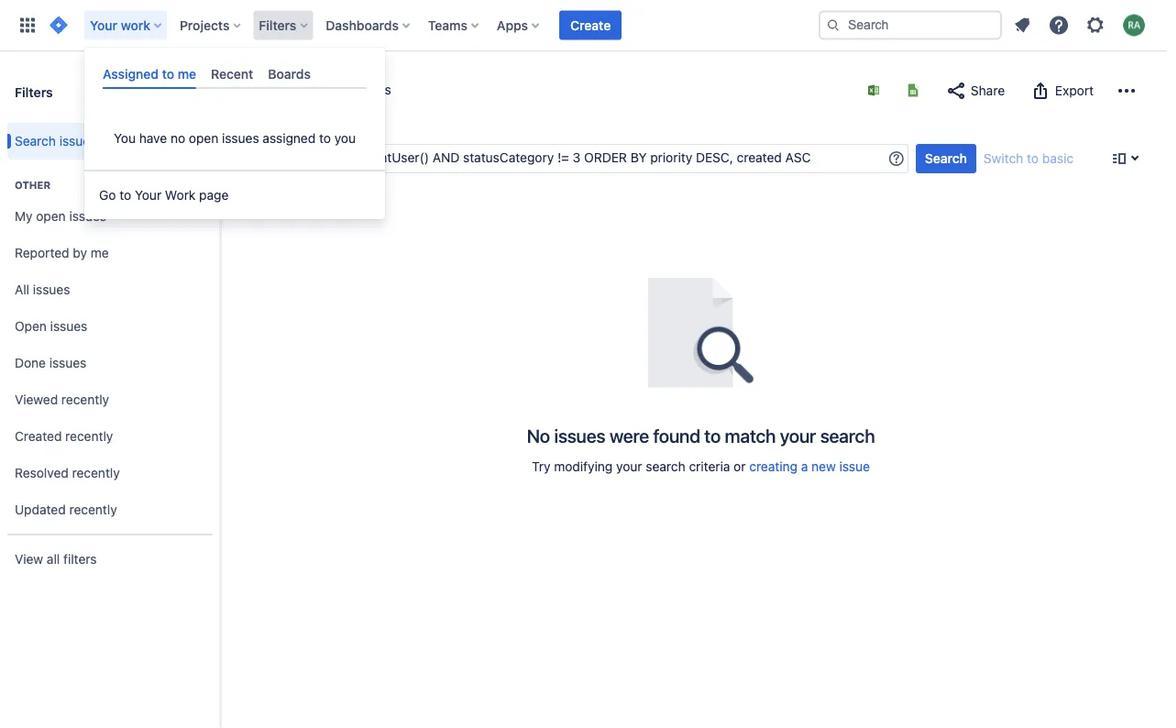 Task type: vqa. For each thing, say whether or not it's contained in the screenshot.
the bottommost 7
no



Task type: describe. For each thing, give the bounding box(es) containing it.
all issues
[[15, 282, 70, 297]]

your profile and settings image
[[1124, 14, 1146, 36]]

new
[[812, 459, 836, 474]]

resolved recently
[[15, 466, 120, 481]]

other group
[[7, 160, 213, 534]]

Search field
[[819, 11, 1003, 40]]

created recently link
[[7, 418, 213, 455]]

no
[[527, 425, 550, 446]]

search issues
[[15, 134, 97, 149]]

open
[[15, 319, 47, 334]]

dashboards button
[[320, 11, 417, 40]]

updated recently link
[[7, 492, 213, 528]]

issues for all issues
[[33, 282, 70, 297]]

search issues group
[[7, 117, 213, 165]]

done issues
[[15, 356, 87, 371]]

banner containing your work
[[0, 0, 1168, 51]]

updated
[[15, 502, 66, 518]]

0 vertical spatial your
[[781, 425, 817, 446]]

issues inside my open issues link
[[69, 209, 106, 224]]

jira software image
[[48, 14, 70, 36]]

you have no open issues assigned to you
[[114, 131, 356, 146]]

create
[[571, 17, 611, 33]]

view all filters link
[[7, 541, 213, 578]]

view all filters
[[15, 552, 97, 567]]

search for search issues
[[15, 134, 56, 149]]

primary element
[[11, 0, 819, 51]]

notifications image
[[1012, 14, 1034, 36]]

open in google sheets image
[[906, 83, 921, 98]]

page
[[199, 188, 229, 203]]

assigned
[[103, 66, 159, 81]]

issues for search issues
[[59, 134, 97, 149]]

projects button
[[174, 11, 248, 40]]

save
[[346, 82, 375, 97]]

work
[[121, 17, 150, 33]]

my open issues
[[15, 209, 106, 224]]

0 horizontal spatial filters
[[15, 84, 53, 99]]

issues for no issues were found to match your search
[[555, 425, 606, 446]]

or
[[734, 459, 746, 474]]

have
[[139, 131, 167, 146]]

as
[[378, 82, 392, 97]]

share link
[[937, 76, 1015, 106]]

you
[[335, 131, 356, 146]]

switch to basic link
[[984, 151, 1074, 166]]

1 horizontal spatial your
[[135, 188, 162, 203]]

resolved recently link
[[7, 455, 213, 492]]

open in microsoft excel image
[[867, 83, 882, 98]]

to for assigned to me
[[162, 66, 174, 81]]

done
[[15, 356, 46, 371]]

to left you
[[319, 131, 331, 146]]

export button
[[1021, 76, 1104, 106]]

share
[[971, 83, 1006, 98]]

create button
[[560, 11, 622, 40]]

your work
[[90, 17, 150, 33]]

apps button
[[492, 11, 547, 40]]

all issues link
[[7, 272, 213, 308]]

teams
[[428, 17, 468, 33]]

viewed
[[15, 392, 58, 407]]

your inside popup button
[[90, 17, 117, 33]]

by
[[73, 246, 87, 261]]

all
[[15, 282, 29, 297]]

appswitcher icon image
[[17, 14, 39, 36]]

boards
[[268, 66, 311, 81]]

switch to basic
[[984, 151, 1074, 166]]

issues for done issues
[[49, 356, 87, 371]]

recent
[[211, 66, 254, 81]]

1 horizontal spatial open
[[189, 131, 219, 146]]

reported by me
[[15, 246, 109, 261]]

tab list containing assigned to me
[[95, 59, 374, 89]]

search image
[[827, 18, 841, 33]]

criteria
[[689, 459, 731, 474]]

search for search button
[[926, 151, 968, 166]]

were
[[610, 425, 650, 446]]

viewed recently
[[15, 392, 109, 407]]

other
[[15, 179, 51, 191]]



Task type: locate. For each thing, give the bounding box(es) containing it.
creating
[[750, 459, 798, 474]]

created recently
[[15, 429, 113, 444]]

match
[[725, 425, 776, 446]]

issues right open
[[50, 319, 87, 334]]

assigned
[[263, 131, 316, 146]]

open inside other group
[[36, 209, 66, 224]]

me inside other group
[[91, 246, 109, 261]]

filters button
[[254, 11, 315, 40]]

issues left you
[[59, 134, 97, 149]]

filters up "search issues"
[[15, 84, 53, 99]]

None text field
[[257, 144, 909, 173]]

0 vertical spatial search
[[257, 73, 324, 99]]

to right go
[[119, 188, 131, 203]]

a
[[802, 459, 809, 474]]

done issues link
[[7, 345, 213, 382]]

your up a
[[781, 425, 817, 446]]

0 horizontal spatial search
[[646, 459, 686, 474]]

1 horizontal spatial search
[[257, 73, 324, 99]]

recently for viewed recently
[[61, 392, 109, 407]]

settings image
[[1085, 14, 1107, 36]]

open right 'my'
[[36, 209, 66, 224]]

0 horizontal spatial your
[[617, 459, 643, 474]]

save as
[[346, 82, 392, 97]]

search inside group
[[15, 134, 56, 149]]

recently for updated recently
[[69, 502, 117, 518]]

search
[[821, 425, 876, 446], [646, 459, 686, 474]]

your
[[781, 425, 817, 446], [617, 459, 643, 474]]

open issues
[[15, 319, 87, 334]]

to right assigned
[[162, 66, 174, 81]]

modifying
[[554, 459, 613, 474]]

go
[[99, 188, 116, 203]]

viewed recently link
[[7, 382, 213, 418]]

updated recently
[[15, 502, 117, 518]]

to
[[162, 66, 174, 81], [319, 131, 331, 146], [1028, 151, 1040, 166], [119, 188, 131, 203], [705, 425, 721, 446]]

no
[[171, 131, 185, 146]]

me for reported by me
[[91, 246, 109, 261]]

issues for open issues
[[50, 319, 87, 334]]

found
[[654, 425, 701, 446]]

0 horizontal spatial open
[[36, 209, 66, 224]]

issues
[[222, 131, 259, 146], [59, 134, 97, 149], [69, 209, 106, 224], [33, 282, 70, 297], [50, 319, 87, 334], [49, 356, 87, 371], [555, 425, 606, 446]]

to left basic at the top of the page
[[1028, 151, 1040, 166]]

basic
[[1043, 151, 1074, 166]]

go to your work page
[[99, 188, 229, 203]]

to for go to your work page
[[119, 188, 131, 203]]

recently up created recently on the bottom of the page
[[61, 392, 109, 407]]

issues right 'all'
[[33, 282, 70, 297]]

open issues link
[[7, 308, 213, 345]]

1 horizontal spatial me
[[178, 66, 196, 81]]

0 vertical spatial me
[[178, 66, 196, 81]]

issue
[[840, 459, 871, 474]]

your work button
[[84, 11, 169, 40]]

teams button
[[423, 11, 486, 40]]

tab list
[[95, 59, 374, 89]]

go to your work page link
[[84, 177, 385, 214]]

open
[[189, 131, 219, 146], [36, 209, 66, 224]]

issues down go
[[69, 209, 106, 224]]

1 horizontal spatial search
[[821, 425, 876, 446]]

try
[[532, 459, 551, 474]]

all
[[47, 552, 60, 567]]

1 vertical spatial your
[[617, 459, 643, 474]]

1 vertical spatial open
[[36, 209, 66, 224]]

to for switch to basic
[[1028, 151, 1040, 166]]

0 horizontal spatial search
[[15, 134, 56, 149]]

open right no
[[189, 131, 219, 146]]

try modifying your search criteria or creating a new issue
[[532, 459, 871, 474]]

issues inside open issues link
[[50, 319, 87, 334]]

0 horizontal spatial me
[[91, 246, 109, 261]]

filters
[[63, 552, 97, 567]]

recently down resolved recently link
[[69, 502, 117, 518]]

recently down viewed recently link
[[65, 429, 113, 444]]

assigned to me
[[103, 66, 196, 81]]

banner
[[0, 0, 1168, 51]]

your
[[90, 17, 117, 33], [135, 188, 162, 203]]

reported
[[15, 246, 69, 261]]

recently
[[61, 392, 109, 407], [65, 429, 113, 444], [72, 466, 120, 481], [69, 502, 117, 518]]

issues inside all issues link
[[33, 282, 70, 297]]

no issues were found to match your search
[[527, 425, 876, 446]]

jira software image
[[48, 14, 70, 36]]

search inside button
[[926, 151, 968, 166]]

creating a new issue link
[[750, 459, 871, 474]]

0 vertical spatial your
[[90, 17, 117, 33]]

projects
[[180, 17, 230, 33]]

issues inside done issues link
[[49, 356, 87, 371]]

search
[[257, 73, 324, 99], [15, 134, 56, 149], [926, 151, 968, 166]]

save as button
[[337, 75, 401, 105]]

0 vertical spatial filters
[[259, 17, 297, 33]]

me left recent
[[178, 66, 196, 81]]

my
[[15, 209, 33, 224]]

2 vertical spatial search
[[926, 151, 968, 166]]

search left switch
[[926, 151, 968, 166]]

1 vertical spatial filters
[[15, 84, 53, 99]]

search up the assigned
[[257, 73, 324, 99]]

0 vertical spatial search
[[821, 425, 876, 446]]

view
[[15, 552, 43, 567]]

issues up modifying
[[555, 425, 606, 446]]

my open issues link
[[7, 198, 213, 235]]

recently for resolved recently
[[72, 466, 120, 481]]

recently down "created recently" link
[[72, 466, 120, 481]]

reported by me link
[[7, 235, 213, 272]]

search down "found"
[[646, 459, 686, 474]]

filters
[[259, 17, 297, 33], [15, 84, 53, 99]]

0 vertical spatial open
[[189, 131, 219, 146]]

resolved
[[15, 466, 69, 481]]

1 vertical spatial search
[[15, 134, 56, 149]]

switch
[[984, 151, 1024, 166]]

me right by at the top of the page
[[91, 246, 109, 261]]

apps
[[497, 17, 529, 33]]

search issues link
[[7, 123, 213, 160]]

search up other
[[15, 134, 56, 149]]

filters up boards
[[259, 17, 297, 33]]

1 vertical spatial your
[[135, 188, 162, 203]]

1 vertical spatial search
[[646, 459, 686, 474]]

1 vertical spatial me
[[91, 246, 109, 261]]

0 horizontal spatial your
[[90, 17, 117, 33]]

created
[[15, 429, 62, 444]]

help image
[[1049, 14, 1071, 36]]

issues inside search issues link
[[59, 134, 97, 149]]

me for assigned to me
[[178, 66, 196, 81]]

search up issue
[[821, 425, 876, 446]]

your down were
[[617, 459, 643, 474]]

search button
[[916, 144, 977, 173]]

work
[[165, 188, 196, 203]]

export
[[1056, 83, 1095, 98]]

issues left the assigned
[[222, 131, 259, 146]]

issues up viewed recently
[[49, 356, 87, 371]]

recently for created recently
[[65, 429, 113, 444]]

dashboards
[[326, 17, 399, 33]]

me
[[178, 66, 196, 81], [91, 246, 109, 261]]

you
[[114, 131, 136, 146]]

to up criteria
[[705, 425, 721, 446]]

1 horizontal spatial filters
[[259, 17, 297, 33]]

filters inside dropdown button
[[259, 17, 297, 33]]

1 horizontal spatial your
[[781, 425, 817, 446]]

2 horizontal spatial search
[[926, 151, 968, 166]]



